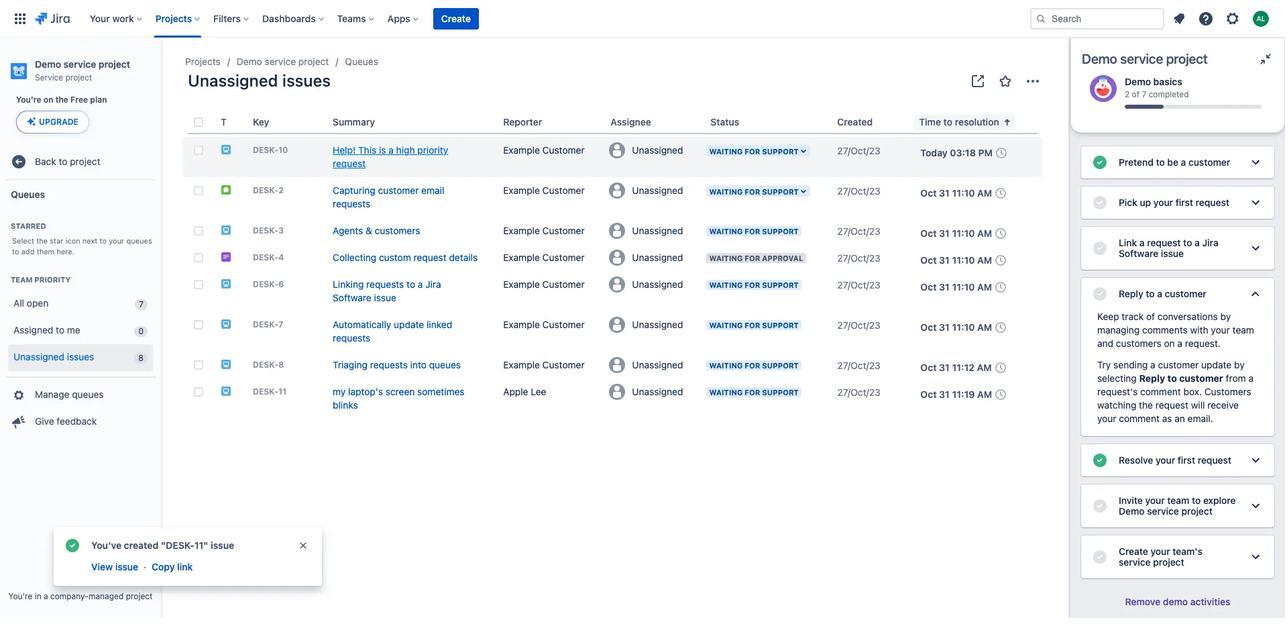 Task type: vqa. For each thing, say whether or not it's contained in the screenshot.
'Drafts'
no



Task type: describe. For each thing, give the bounding box(es) containing it.
upgrade
[[39, 117, 78, 127]]

you're on the free plan
[[16, 95, 107, 105]]

invite your team to explore demo service project
[[1120, 495, 1237, 517]]

1 horizontal spatial 7
[[279, 319, 283, 330]]

oct for automatically update linked requests
[[921, 321, 937, 333]]

invite
[[1120, 495, 1144, 506]]

an it problem or question. image for triaging requests into queues
[[221, 359, 232, 369]]

apple
[[504, 386, 529, 397]]

example for help! this is a high priority request
[[504, 144, 540, 156]]

1 vertical spatial queues
[[429, 359, 461, 370]]

am for linking requests to a jira software issue
[[978, 281, 993, 293]]

teams
[[337, 12, 366, 24]]

project inside create your team's service project
[[1154, 556, 1185, 568]]

be
[[1168, 156, 1179, 168]]

your inside dropdown button
[[1154, 197, 1174, 208]]

the for select
[[36, 236, 48, 245]]

checked image for invite
[[1093, 498, 1109, 514]]

0
[[139, 326, 144, 336]]

apple lee
[[504, 386, 547, 397]]

starred group
[[5, 207, 156, 261]]

summary
[[333, 116, 375, 128]]

your inside the invite your team to explore demo service project
[[1146, 495, 1166, 506]]

2 for desk
[[279, 185, 284, 195]]

unassigned button for agents & customers
[[606, 220, 706, 242]]

reply to a customer
[[1120, 288, 1207, 299]]

27/oct/23 for triaging requests into queues
[[838, 360, 881, 371]]

checked image for link
[[1093, 240, 1109, 256]]

customer for help! this is a high priority request
[[543, 144, 585, 156]]

them
[[37, 247, 55, 256]]

banner containing your work
[[0, 0, 1286, 38]]

summary button
[[328, 114, 375, 130]]

desk for help!
[[253, 145, 275, 155]]

all
[[13, 297, 24, 309]]

customer for capturing customer email requests
[[543, 185, 585, 196]]

your
[[90, 12, 110, 24]]

project right back
[[70, 156, 100, 167]]

request's
[[1098, 386, 1139, 397]]

project up plan
[[99, 58, 130, 70]]

a right "be"
[[1182, 156, 1187, 168]]

details
[[449, 252, 478, 263]]

service inside demo service project service project
[[64, 58, 96, 70]]

unassigned inside team priority group
[[13, 351, 64, 363]]

11:10 for linking requests to a jira software issue
[[953, 281, 976, 293]]

all open
[[13, 297, 48, 309]]

jira inside link a request to a jira software issue
[[1203, 237, 1219, 248]]

lee
[[531, 386, 547, 397]]

example for triaging requests into queues
[[504, 359, 540, 370]]

demo inside demo basics 2 of 7 completed
[[1126, 76, 1152, 88]]

0 vertical spatial customers
[[375, 225, 420, 236]]

create your team's service project
[[1120, 546, 1203, 568]]

remove demo activities
[[1126, 596, 1231, 607]]

pm
[[979, 147, 993, 158]]

projects link
[[185, 54, 221, 70]]

issues inside team priority group
[[67, 351, 94, 363]]

project up the free
[[65, 72, 92, 83]]

the inside from a request's comment box. customers watching the request will receive your comment as an email.
[[1140, 399, 1154, 411]]

link a request to a jira software issue button
[[1082, 227, 1275, 270]]

unassigned button for collecting custom request details
[[606, 247, 706, 268]]

demo inside demo service project service project
[[35, 58, 61, 70]]

create for create
[[442, 12, 471, 24]]

teams button
[[333, 8, 380, 29]]

box.
[[1184, 386, 1203, 397]]

projects for projects link
[[185, 56, 221, 67]]

demo
[[1164, 596, 1189, 607]]

demo down filters popup button
[[237, 56, 262, 67]]

linking
[[333, 279, 364, 290]]

checked image for create
[[1093, 549, 1109, 565]]

service
[[35, 72, 63, 83]]

filters button
[[210, 8, 254, 29]]

agents & customers
[[333, 225, 420, 236]]

unassigned for my laptop's screen sometimes blinks
[[633, 386, 684, 397]]

screen
[[386, 386, 415, 397]]

requests inside capturing customer email requests
[[333, 198, 371, 209]]

oct 31 11:10 am for capturing customer email requests
[[921, 187, 993, 199]]

31 for automatically update linked requests
[[940, 321, 950, 333]]

keep track of conversations by managing comments with your team and customers on a request.
[[1098, 311, 1255, 349]]

2 for demo
[[1126, 90, 1130, 100]]

desk for capturing
[[253, 185, 275, 195]]

reply for reply to a customer
[[1120, 288, 1144, 299]]

projects for projects dropdown button
[[156, 12, 192, 24]]

unassigned for agents & customers
[[633, 225, 684, 236]]

assignee button
[[606, 114, 652, 130]]

project up basics
[[1167, 51, 1209, 66]]

capturing
[[333, 185, 376, 196]]

requests inside automatically update linked requests
[[333, 332, 371, 344]]

a inside 'try sending a customer update by selecting'
[[1151, 359, 1156, 370]]

a requests that may require approval. image
[[221, 251, 232, 262]]

you're for you're in a company-managed project
[[8, 591, 32, 601]]

explore
[[1204, 495, 1237, 506]]

this
[[358, 144, 377, 156]]

demo down search field
[[1083, 51, 1118, 66]]

linked
[[427, 319, 452, 330]]

the for on
[[56, 95, 68, 105]]

11:12
[[953, 362, 975, 373]]

view issue
[[91, 561, 138, 573]]

- for my laptop's screen sometimes blinks
[[275, 387, 279, 397]]

team priority
[[11, 275, 71, 284]]

oct 31 11:10 am for agents & customers
[[921, 228, 993, 239]]

31 for capturing customer email requests
[[940, 187, 950, 199]]

projects button
[[152, 8, 205, 29]]

- for triaging requests into queues
[[275, 360, 279, 370]]

checked image for resolve
[[1093, 452, 1109, 468]]

example for capturing customer email requests
[[504, 185, 540, 196]]

desk for linking
[[253, 279, 275, 289]]

27/oct/23 for capturing customer email requests
[[838, 185, 881, 197]]

a down 'pick up your first request' dropdown button
[[1195, 237, 1201, 248]]

am for triaging requests into queues
[[978, 362, 992, 373]]

service down dashboards
[[265, 56, 296, 67]]

customer up box.
[[1180, 373, 1224, 384]]

1 horizontal spatial demo service project
[[1083, 51, 1209, 66]]

checked image for reply
[[1093, 286, 1109, 302]]

add
[[21, 247, 35, 256]]

copy link
[[152, 561, 193, 573]]

example for agents & customers
[[504, 225, 540, 236]]

automatically update linked requests
[[333, 319, 452, 344]]

oct for capturing customer email requests
[[921, 187, 937, 199]]

filters
[[214, 12, 241, 24]]

31 for agents & customers
[[940, 228, 950, 239]]

priority
[[34, 275, 71, 284]]

status button
[[706, 114, 740, 130]]

unassigned button for capturing customer email requests
[[606, 180, 706, 201]]

pretend to be a customer
[[1120, 156, 1231, 168]]

project down dashboards popup button
[[299, 56, 329, 67]]

your inside from a request's comment box. customers watching the request will receive your comment as an email.
[[1098, 413, 1117, 424]]

team priority group
[[5, 261, 156, 376]]

"desk-
[[161, 540, 195, 551]]

oct for linking requests to a jira software issue
[[921, 281, 937, 293]]

a inside dropdown button
[[1158, 288, 1163, 299]]

group containing manage queues
[[5, 376, 156, 439]]

of inside demo basics 2 of 7 completed
[[1133, 90, 1140, 100]]

1 horizontal spatial unassigned issues
[[188, 71, 331, 90]]

your right resolve
[[1156, 454, 1176, 466]]

assigned to me
[[13, 324, 80, 336]]

success image
[[64, 538, 81, 554]]

issue inside link a request to a jira software issue
[[1162, 248, 1185, 259]]

example customer for agents & customers
[[504, 225, 585, 236]]

your inside 'keep track of conversations by managing comments with your team and customers on a request.'
[[1212, 324, 1231, 336]]

requests inside linking requests to a jira software issue
[[367, 279, 404, 290]]

1 vertical spatial queues
[[11, 188, 45, 200]]

in
[[35, 591, 41, 601]]

created button
[[833, 114, 873, 130]]

service inside create your team's service project
[[1120, 556, 1152, 568]]

10
[[279, 145, 288, 155]]

help image
[[1199, 10, 1215, 27]]

to inside link a request to a jira software issue
[[1184, 237, 1193, 248]]

demo inside the invite your team to explore demo service project
[[1120, 505, 1145, 517]]

example customer for triaging requests into queues
[[504, 359, 585, 370]]

Search field
[[1031, 8, 1165, 29]]

1 horizontal spatial queues
[[345, 56, 378, 67]]

comments
[[1143, 324, 1189, 336]]

apps
[[388, 12, 411, 24]]

unassigned for linking requests to a jira software issue
[[633, 279, 684, 290]]

automatically update linked requests link
[[333, 319, 452, 344]]

request left details
[[414, 252, 447, 263]]

manage queues
[[35, 389, 104, 400]]

my laptop's screen sometimes blinks link
[[333, 386, 465, 411]]

an it problem or question. image for agents & customers
[[221, 225, 232, 235]]

update inside 'try sending a customer update by selecting'
[[1202, 359, 1232, 370]]

27/oct/23 for automatically update linked requests
[[838, 319, 881, 331]]

triaging requests into queues
[[333, 359, 461, 370]]

pretend
[[1120, 156, 1154, 168]]

with
[[1191, 324, 1209, 336]]

by inside 'keep track of conversations by managing comments with your team and customers on a request.'
[[1221, 311, 1232, 322]]

select
[[12, 236, 34, 245]]

time to resolution button
[[914, 114, 1016, 130]]

customer inside 'try sending a customer update by selecting'
[[1159, 359, 1200, 370]]

27/oct/23 for my laptop's screen sometimes blinks
[[838, 387, 881, 398]]

oct 31 11:10 am for automatically update linked requests
[[921, 321, 993, 333]]

11:10 for capturing customer email requests
[[953, 187, 976, 199]]

your inside create your team's service project
[[1151, 546, 1171, 557]]

email.
[[1188, 413, 1214, 424]]

desk - 2
[[253, 185, 284, 195]]

7 inside demo basics 2 of 7 completed
[[1143, 90, 1147, 100]]

desk - 10
[[253, 145, 288, 155]]

queues link
[[345, 54, 378, 70]]

to inside the invite your team to explore demo service project
[[1193, 495, 1202, 506]]

am for capturing customer email requests
[[978, 187, 993, 199]]

assigned
[[13, 324, 53, 336]]

to inside linking requests to a jira software issue
[[407, 279, 416, 290]]

link a request to a jira software issue
[[1120, 237, 1219, 259]]

unassigned button for linking requests to a jira software issue
[[606, 274, 706, 295]]

created
[[124, 540, 159, 551]]

resolve your first request
[[1120, 454, 1232, 466]]

unassigned for collecting custom request details
[[633, 252, 684, 263]]

request inside dropdown button
[[1196, 197, 1230, 208]]

triaging requests into queues link
[[333, 359, 461, 370]]

me
[[67, 324, 80, 336]]

- for collecting custom request details
[[275, 252, 279, 262]]

a right link
[[1140, 237, 1145, 248]]

queues inside manage queues button
[[72, 389, 104, 400]]

copy link button
[[150, 559, 194, 575]]

t
[[221, 116, 227, 128]]

priority
[[418, 144, 449, 156]]

capturing customer email requests link
[[333, 185, 445, 209]]

capturing customer email requests
[[333, 185, 445, 209]]

an
[[1175, 413, 1186, 424]]

- for capturing customer email requests
[[275, 185, 279, 195]]

into
[[411, 359, 427, 370]]

starred select the star icon next to your queues to add them here.
[[11, 222, 152, 256]]

customer for automatically update linked requests
[[543, 319, 585, 330]]

ascending icon image
[[1000, 114, 1016, 130]]

appswitcher icon image
[[12, 10, 28, 27]]

you've created "desk-11" issue
[[91, 540, 234, 551]]

am for agents & customers
[[978, 228, 993, 239]]

a right in
[[44, 591, 48, 601]]

&
[[366, 225, 372, 236]]

example customer for automatically update linked requests
[[504, 319, 585, 330]]

desk for collecting
[[253, 252, 275, 262]]

a inside 'keep track of conversations by managing comments with your team and customers on a request.'
[[1178, 338, 1183, 349]]

service inside the invite your team to explore demo service project
[[1148, 505, 1180, 517]]



Task type: locate. For each thing, give the bounding box(es) containing it.
1 horizontal spatial of
[[1147, 311, 1156, 322]]

chevron image inside link a request to a jira software issue dropdown button
[[1248, 240, 1264, 256]]

0 vertical spatial chevron image
[[1248, 154, 1264, 170]]

request down "help!"
[[333, 158, 366, 169]]

my
[[333, 386, 346, 397]]

5 unassigned button from the top
[[606, 274, 706, 295]]

am for automatically update linked requests
[[978, 321, 993, 333]]

0 vertical spatial first
[[1176, 197, 1194, 208]]

blinks
[[333, 399, 358, 411]]

service
[[1121, 51, 1164, 66], [265, 56, 296, 67], [64, 58, 96, 70], [1148, 505, 1180, 517], [1120, 556, 1152, 568]]

your profile and settings image
[[1254, 10, 1270, 27]]

2 chevron image from the top
[[1248, 240, 1264, 256]]

1 vertical spatial update
[[1202, 359, 1232, 370]]

demo down resolve
[[1120, 505, 1145, 517]]

settings image
[[1226, 10, 1242, 27]]

example customer for capturing customer email requests
[[504, 185, 585, 196]]

unassigned for triaging requests into queues
[[633, 359, 684, 371]]

0 horizontal spatial on
[[44, 95, 53, 105]]

2 horizontal spatial 7
[[1143, 90, 1147, 100]]

1 vertical spatial create
[[1120, 546, 1149, 557]]

0 vertical spatial update
[[394, 319, 424, 330]]

unassigned issues inside team priority group
[[13, 351, 94, 363]]

basics
[[1154, 76, 1183, 88]]

0 vertical spatial unassigned issues
[[188, 71, 331, 90]]

linking requests to a jira software issue link
[[333, 279, 441, 303]]

5 example from the top
[[504, 279, 540, 290]]

4 example from the top
[[504, 252, 540, 263]]

example for collecting custom request details
[[504, 252, 540, 263]]

0 horizontal spatial issues
[[67, 351, 94, 363]]

a right is
[[389, 144, 394, 156]]

request right link
[[1148, 237, 1182, 248]]

example customer for help! this is a high priority request
[[504, 144, 585, 156]]

you're
[[16, 95, 41, 105], [8, 591, 32, 601]]

5 oct from the top
[[921, 321, 937, 333]]

4 oct 31 11:10 am from the top
[[921, 281, 993, 293]]

2 horizontal spatial queues
[[429, 359, 461, 370]]

starred
[[11, 222, 46, 230]]

6 oct from the top
[[921, 362, 937, 373]]

an it problem or question. image
[[221, 225, 232, 235], [221, 359, 232, 369], [221, 386, 232, 396]]

2 vertical spatial chevron image
[[1248, 498, 1264, 514]]

by up 'from'
[[1235, 359, 1245, 370]]

customers inside 'keep track of conversations by managing comments with your team and customers on a request.'
[[1117, 338, 1162, 349]]

unassigned button for my laptop's screen sometimes blinks
[[606, 381, 706, 403]]

1 vertical spatial the
[[36, 236, 48, 245]]

3 31 from the top
[[940, 254, 950, 266]]

give feedback button
[[5, 408, 156, 435]]

2 vertical spatial an it problem or question. image
[[221, 386, 232, 396]]

request inside help! this is a high priority request
[[333, 158, 366, 169]]

project inside the invite your team to explore demo service project
[[1182, 505, 1213, 517]]

projects inside dropdown button
[[156, 12, 192, 24]]

unassigned for help! this is a high priority request
[[633, 144, 684, 156]]

5 27/oct/23 from the top
[[838, 279, 881, 291]]

customer inside capturing customer email requests
[[378, 185, 419, 196]]

selecting
[[1098, 373, 1137, 384]]

11:10 for automatically update linked requests
[[953, 321, 976, 333]]

checked image inside 'pick up your first request' dropdown button
[[1093, 195, 1109, 211]]

3 customer from the top
[[543, 225, 585, 236]]

first
[[1176, 197, 1194, 208], [1178, 454, 1196, 466]]

0 vertical spatial by
[[1221, 311, 1232, 322]]

0 vertical spatial reply
[[1120, 288, 1144, 299]]

1 vertical spatial reply
[[1140, 373, 1166, 384]]

reply inside reply to a customer dropdown button
[[1120, 288, 1144, 299]]

0 horizontal spatial 8
[[138, 353, 144, 363]]

6 desk from the top
[[253, 319, 275, 330]]

1 vertical spatial issues
[[67, 351, 94, 363]]

a inside from a request's comment box. customers watching the request will receive your comment as an email.
[[1249, 373, 1254, 384]]

service up the free
[[64, 58, 96, 70]]

1 vertical spatial checked image
[[1093, 498, 1109, 514]]

- down 4
[[275, 279, 279, 289]]

5 customer from the top
[[543, 279, 585, 290]]

1 horizontal spatial the
[[56, 95, 68, 105]]

1 horizontal spatial software
[[1120, 248, 1159, 259]]

27/oct/23 for collecting custom request details
[[838, 252, 881, 264]]

demo service project up demo basics 2 of 7 completed
[[1083, 51, 1209, 66]]

3 - from the top
[[275, 226, 279, 236]]

company-
[[50, 591, 89, 601]]

desk - 8
[[253, 360, 284, 370]]

team inside 'keep track of conversations by managing comments with your team and customers on a request.'
[[1233, 324, 1255, 336]]

sidebar navigation image
[[146, 54, 176, 81]]

demo basics 2 of 7 completed
[[1126, 76, 1190, 100]]

to inside button
[[944, 116, 953, 128]]

demo service project
[[1083, 51, 1209, 66], [237, 56, 329, 67]]

project up demo
[[1154, 556, 1185, 568]]

unassigned button for help! this is a high priority request
[[606, 140, 706, 161]]

0 vertical spatial queues
[[127, 236, 152, 245]]

the up them
[[36, 236, 48, 245]]

chevron image inside 'pretend to be a customer' dropdown button
[[1248, 154, 1264, 170]]

2 11:10 from the top
[[953, 228, 976, 239]]

3 an it problem or question. image from the top
[[221, 386, 232, 396]]

checked image inside invite your team to explore demo service project dropdown button
[[1093, 498, 1109, 514]]

31
[[940, 187, 950, 199], [940, 228, 950, 239], [940, 254, 950, 266], [940, 281, 950, 293], [940, 321, 950, 333], [940, 362, 950, 373], [940, 389, 950, 400]]

0 horizontal spatial software
[[333, 292, 372, 303]]

0 vertical spatial on
[[44, 95, 53, 105]]

3 11:10 from the top
[[953, 254, 976, 266]]

the
[[56, 95, 68, 105], [36, 236, 48, 245], [1140, 399, 1154, 411]]

jira down the collecting custom request details
[[426, 279, 441, 290]]

queues up starred
[[11, 188, 45, 200]]

demo service project link
[[237, 54, 329, 70]]

1 vertical spatial an it problem or question. image
[[221, 278, 232, 289]]

issue right 11" at the bottom of the page
[[211, 540, 234, 551]]

your right with in the bottom right of the page
[[1212, 324, 1231, 336]]

3 checked image from the top
[[1093, 286, 1109, 302]]

2 desk from the top
[[253, 185, 275, 195]]

a inside help! this is a high priority request
[[389, 144, 394, 156]]

27/oct/23 for help! this is a high priority request
[[838, 145, 881, 156]]

- down '6'
[[275, 319, 279, 330]]

-
[[275, 145, 279, 155], [275, 185, 279, 195], [275, 226, 279, 236], [275, 252, 279, 262], [275, 279, 279, 289], [275, 319, 279, 330], [275, 360, 279, 370], [275, 387, 279, 397]]

desk right a request that follows itsm workflows. "icon"
[[253, 185, 275, 195]]

team right with in the bottom right of the page
[[1233, 324, 1255, 336]]

2 unassigned button from the top
[[606, 180, 706, 201]]

2 oct from the top
[[921, 228, 937, 239]]

queues up give feedback button
[[72, 389, 104, 400]]

checked image left the pick
[[1093, 195, 1109, 211]]

0 vertical spatial you're
[[16, 95, 41, 105]]

manage
[[35, 389, 69, 400]]

8 desk from the top
[[253, 387, 275, 397]]

issues down me
[[67, 351, 94, 363]]

3 unassigned button from the top
[[606, 220, 706, 242]]

am for my laptop's screen sometimes blinks
[[978, 389, 993, 400]]

customer up conversations
[[1166, 288, 1207, 299]]

0 vertical spatial issues
[[282, 71, 331, 90]]

demo left basics
[[1126, 76, 1152, 88]]

a down comments
[[1178, 338, 1183, 349]]

chevron image for create your team's service project
[[1248, 549, 1264, 565]]

7 example from the top
[[504, 359, 540, 370]]

jira inside linking requests to a jira software issue
[[426, 279, 441, 290]]

example customer for collecting custom request details
[[504, 252, 585, 263]]

1 oct from the top
[[921, 187, 937, 199]]

software inside linking requests to a jira software issue
[[333, 292, 372, 303]]

1 vertical spatial jira
[[426, 279, 441, 290]]

triaging
[[333, 359, 368, 370]]

1 vertical spatial 7
[[139, 299, 144, 309]]

update up 'from'
[[1202, 359, 1232, 370]]

8 - from the top
[[275, 387, 279, 397]]

3 an it problem or question. image from the top
[[221, 318, 232, 329]]

31 for linking requests to a jira software issue
[[940, 281, 950, 293]]

1 example from the top
[[504, 144, 540, 156]]

2 - from the top
[[275, 185, 279, 195]]

service up remove
[[1120, 556, 1152, 568]]

to inside dropdown button
[[1147, 288, 1156, 299]]

1 horizontal spatial 8
[[279, 360, 284, 370]]

3 desk from the top
[[253, 226, 275, 236]]

checked image for pretend
[[1093, 154, 1109, 170]]

example for automatically update linked requests
[[504, 319, 540, 330]]

1 vertical spatial chevron image
[[1248, 452, 1264, 468]]

0 horizontal spatial demo service project
[[237, 56, 329, 67]]

7 example customer from the top
[[504, 359, 585, 370]]

an it problem or question. image for issue
[[221, 278, 232, 289]]

5 desk from the top
[[253, 279, 275, 289]]

4 customer from the top
[[543, 252, 585, 263]]

dismiss image
[[298, 540, 309, 551]]

jira
[[1203, 237, 1219, 248], [426, 279, 441, 290]]

requests up screen
[[370, 359, 408, 370]]

0 vertical spatial jira
[[1203, 237, 1219, 248]]

oct for agents & customers
[[921, 228, 937, 239]]

desk for automatically
[[253, 319, 275, 330]]

4
[[279, 252, 284, 262]]

back to project link
[[5, 148, 156, 175]]

5 11:10 from the top
[[953, 321, 976, 333]]

automatically
[[333, 319, 392, 330]]

2 vertical spatial 7
[[279, 319, 283, 330]]

unassigned button for triaging requests into queues
[[606, 354, 706, 376]]

oct for triaging requests into queues
[[921, 362, 937, 373]]

customers up custom
[[375, 225, 420, 236]]

1 chevron image from the top
[[1248, 154, 1264, 170]]

reporter
[[504, 116, 542, 128]]

4 checked image from the top
[[1093, 452, 1109, 468]]

an it problem or question. image down a requests that may require approval. "image"
[[221, 278, 232, 289]]

4 unassigned button from the top
[[606, 247, 706, 268]]

chevron image for invite your team to explore demo service project
[[1248, 498, 1264, 514]]

11:10 for collecting custom request details
[[953, 254, 976, 266]]

back to project
[[35, 156, 100, 167]]

2 horizontal spatial the
[[1140, 399, 1154, 411]]

requests down custom
[[367, 279, 404, 290]]

chevron image
[[1248, 195, 1264, 211], [1248, 240, 1264, 256], [1248, 286, 1264, 302], [1248, 549, 1264, 565]]

0 vertical spatial checked image
[[1093, 195, 1109, 211]]

an it problem or question. image for my laptop's screen sometimes blinks
[[221, 386, 232, 396]]

from
[[1227, 373, 1247, 384]]

checked image left link
[[1093, 240, 1109, 256]]

2 31 from the top
[[940, 228, 950, 239]]

- for agents & customers
[[275, 226, 279, 236]]

on down comments
[[1165, 338, 1176, 349]]

desk for triaging
[[253, 360, 275, 370]]

team inside the invite your team to explore demo service project
[[1168, 495, 1190, 506]]

create inside create your team's service project
[[1120, 546, 1149, 557]]

3 oct 31 11:10 am from the top
[[921, 254, 993, 266]]

2 checked image from the top
[[1093, 498, 1109, 514]]

today 03:18 pm
[[921, 147, 993, 158]]

1 11:10 from the top
[[953, 187, 976, 199]]

a request that follows itsm workflows. image
[[221, 184, 232, 195]]

2 oct 31 11:10 am from the top
[[921, 228, 993, 239]]

the inside starred select the star icon next to your queues to add them here.
[[36, 236, 48, 245]]

6 customer from the top
[[543, 319, 585, 330]]

resolve
[[1120, 454, 1154, 466]]

team down resolve your first request dropdown button
[[1168, 495, 1190, 506]]

4 27/oct/23 from the top
[[838, 252, 881, 264]]

jira down 'pick up your first request' dropdown button
[[1203, 237, 1219, 248]]

actions image
[[1026, 73, 1042, 89]]

comment
[[1141, 386, 1182, 397], [1120, 413, 1160, 424]]

0 horizontal spatial update
[[394, 319, 424, 330]]

7 desk from the top
[[253, 360, 275, 370]]

1 31 from the top
[[940, 187, 950, 199]]

desk left 11 at the bottom of page
[[253, 387, 275, 397]]

of inside 'keep track of conversations by managing comments with your team and customers on a request.'
[[1147, 311, 1156, 322]]

2 chevron image from the top
[[1248, 452, 1264, 468]]

checked image left the invite
[[1093, 498, 1109, 514]]

6 example customer from the top
[[504, 319, 585, 330]]

customer right "be"
[[1189, 156, 1231, 168]]

5 example customer from the top
[[504, 279, 585, 290]]

checked image
[[1093, 195, 1109, 211], [1093, 498, 1109, 514]]

1 - from the top
[[275, 145, 279, 155]]

2 an it problem or question. image from the top
[[221, 278, 232, 289]]

an it problem or question. image left desk - 8
[[221, 359, 232, 369]]

laptop's
[[348, 386, 383, 397]]

plan
[[90, 95, 107, 105]]

update left linked
[[394, 319, 424, 330]]

0 horizontal spatial team
[[1168, 495, 1190, 506]]

0 horizontal spatial by
[[1221, 311, 1232, 322]]

7 27/oct/23 from the top
[[838, 360, 881, 371]]

first inside dropdown button
[[1176, 197, 1194, 208]]

8 unassigned button from the top
[[606, 381, 706, 403]]

chevron image for resolve your first request
[[1248, 452, 1264, 468]]

1 vertical spatial projects
[[185, 56, 221, 67]]

search image
[[1036, 13, 1047, 24]]

1 unassigned button from the top
[[606, 140, 706, 161]]

- for help! this is a high priority request
[[275, 145, 279, 155]]

am for collecting custom request details
[[978, 254, 993, 266]]

of left completed
[[1133, 90, 1140, 100]]

resolve your first request button
[[1082, 444, 1275, 477]]

unassigned issues down assigned to me
[[13, 351, 94, 363]]

unassigned
[[188, 71, 278, 90], [633, 144, 684, 156], [633, 185, 684, 196], [633, 225, 684, 236], [633, 252, 684, 263], [633, 279, 684, 290], [633, 319, 684, 330], [13, 351, 64, 363], [633, 359, 684, 371], [633, 386, 684, 397]]

receive
[[1208, 399, 1240, 411]]

2 27/oct/23 from the top
[[838, 185, 881, 197]]

checked image inside link a request to a jira software issue dropdown button
[[1093, 240, 1109, 256]]

reply up track
[[1120, 288, 1144, 299]]

reply for reply to customer
[[1140, 373, 1166, 384]]

try
[[1098, 359, 1112, 370]]

pick up your first request
[[1120, 197, 1230, 208]]

6 example from the top
[[504, 319, 540, 330]]

1 vertical spatial comment
[[1120, 413, 1160, 424]]

5 checked image from the top
[[1093, 549, 1109, 565]]

2 checked image from the top
[[1093, 240, 1109, 256]]

issue up reply to a customer dropdown button
[[1162, 248, 1185, 259]]

7 down '6'
[[279, 319, 283, 330]]

the left the free
[[56, 95, 68, 105]]

11:19
[[953, 389, 976, 400]]

1 desk from the top
[[253, 145, 275, 155]]

oct for my laptop's screen sometimes blinks
[[921, 389, 937, 400]]

group
[[5, 376, 156, 439]]

customer left email
[[378, 185, 419, 196]]

back
[[35, 156, 56, 167]]

queues inside starred select the star icon next to your queues to add them here.
[[127, 236, 152, 245]]

request up as
[[1156, 399, 1189, 411]]

unassigned button for automatically update linked requests
[[606, 314, 706, 336]]

customer inside dropdown button
[[1189, 156, 1231, 168]]

3 oct from the top
[[921, 254, 937, 266]]

0 horizontal spatial jira
[[426, 279, 441, 290]]

chevron image for pick up your first request
[[1248, 195, 1264, 211]]

0 vertical spatial an it problem or question. image
[[221, 225, 232, 235]]

desk for my
[[253, 387, 275, 397]]

key
[[253, 116, 269, 128]]

1 an it problem or question. image from the top
[[221, 144, 232, 155]]

you're in a company-managed project
[[8, 591, 153, 601]]

an it problem or question. image left 'desk - 7'
[[221, 318, 232, 329]]

1 horizontal spatial team
[[1233, 324, 1255, 336]]

3 27/oct/23 from the top
[[838, 226, 881, 237]]

update inside automatically update linked requests
[[394, 319, 424, 330]]

link
[[177, 561, 193, 573]]

your right the invite
[[1146, 495, 1166, 506]]

1 vertical spatial team
[[1168, 495, 1190, 506]]

4 11:10 from the top
[[953, 281, 976, 293]]

your inside starred select the star icon next to your queues to add them here.
[[109, 236, 124, 245]]

issue
[[1162, 248, 1185, 259], [374, 292, 397, 303], [211, 540, 234, 551], [115, 561, 138, 573]]

6
[[279, 279, 284, 289]]

0 horizontal spatial 7
[[139, 299, 144, 309]]

help! this is a high priority request link
[[333, 144, 449, 169]]

1 vertical spatial by
[[1235, 359, 1245, 370]]

sometimes
[[418, 386, 465, 397]]

by inside 'try sending a customer update by selecting'
[[1235, 359, 1245, 370]]

chevron image inside create your team's service project dropdown button
[[1248, 549, 1264, 565]]

- for linking requests to a jira software issue
[[275, 279, 279, 289]]

desk for agents
[[253, 226, 275, 236]]

4 example customer from the top
[[504, 252, 585, 263]]

as
[[1163, 413, 1173, 424]]

6 31 from the top
[[940, 362, 950, 373]]

0 horizontal spatial of
[[1133, 90, 1140, 100]]

6 - from the top
[[275, 319, 279, 330]]

2 example from the top
[[504, 185, 540, 196]]

unassigned for automatically update linked requests
[[633, 319, 684, 330]]

1 checked image from the top
[[1093, 195, 1109, 211]]

customer
[[543, 144, 585, 156], [543, 185, 585, 196], [543, 225, 585, 236], [543, 252, 585, 263], [543, 279, 585, 290], [543, 319, 585, 330], [543, 359, 585, 370]]

31 for triaging requests into queues
[[940, 362, 950, 373]]

customer
[[1189, 156, 1231, 168], [378, 185, 419, 196], [1166, 288, 1207, 299], [1159, 359, 1200, 370], [1180, 373, 1224, 384]]

8 inside team priority group
[[138, 353, 144, 363]]

0 vertical spatial software
[[1120, 248, 1159, 259]]

0 vertical spatial team
[[1233, 324, 1255, 336]]

comment down watching
[[1120, 413, 1160, 424]]

desk down desk - 6
[[253, 319, 275, 330]]

1 horizontal spatial create
[[1120, 546, 1149, 557]]

1 checked image from the top
[[1093, 154, 1109, 170]]

an it problem or question. image up a requests that may require approval. "image"
[[221, 225, 232, 235]]

example for linking requests to a jira software issue
[[504, 279, 540, 290]]

checked image inside create your team's service project dropdown button
[[1093, 549, 1109, 565]]

checked image for pick
[[1093, 195, 1109, 211]]

6 unassigned button from the top
[[606, 314, 706, 336]]

7 up 0
[[139, 299, 144, 309]]

7 inside team priority group
[[139, 299, 144, 309]]

1 example customer from the top
[[504, 144, 585, 156]]

the right watching
[[1140, 399, 1154, 411]]

create button
[[433, 8, 479, 29]]

- up 4
[[275, 226, 279, 236]]

an it problem or question. image for request
[[221, 144, 232, 155]]

chevron image
[[1248, 154, 1264, 170], [1248, 452, 1264, 468], [1248, 498, 1264, 514]]

request inside link a request to a jira software issue
[[1148, 237, 1182, 248]]

created
[[838, 116, 873, 128]]

2 inside demo basics 2 of 7 completed
[[1126, 90, 1130, 100]]

issue inside linking requests to a jira software issue
[[374, 292, 397, 303]]

queues down teams dropdown button
[[345, 56, 378, 67]]

issue up automatically update linked requests
[[374, 292, 397, 303]]

31 for my laptop's screen sometimes blinks
[[940, 389, 950, 400]]

0 horizontal spatial customers
[[375, 225, 420, 236]]

of right track
[[1147, 311, 1156, 322]]

1 vertical spatial 2
[[279, 185, 284, 195]]

1 vertical spatial you're
[[8, 591, 32, 601]]

3 example customer from the top
[[504, 225, 585, 236]]

1 oct 31 11:10 am from the top
[[921, 187, 993, 199]]

service right the invite
[[1148, 505, 1180, 517]]

create down the invite
[[1120, 546, 1149, 557]]

11:10 for agents & customers
[[953, 228, 976, 239]]

1 27/oct/23 from the top
[[838, 145, 881, 156]]

project right managed
[[126, 591, 153, 601]]

1 vertical spatial an it problem or question. image
[[221, 359, 232, 369]]

checked image left pretend
[[1093, 154, 1109, 170]]

first down an
[[1178, 454, 1196, 466]]

0 vertical spatial projects
[[156, 12, 192, 24]]

customer for linking requests to a jira software issue
[[543, 279, 585, 290]]

here.
[[57, 247, 75, 256]]

primary element
[[8, 0, 1031, 37]]

7 31 from the top
[[940, 389, 950, 400]]

0 vertical spatial create
[[442, 12, 471, 24]]

next
[[82, 236, 98, 245]]

your down watching
[[1098, 413, 1117, 424]]

chevron image inside resolve your first request dropdown button
[[1248, 452, 1264, 468]]

jira image
[[35, 10, 70, 27], [35, 10, 70, 27]]

banner
[[0, 0, 1286, 38]]

- for automatically update linked requests
[[275, 319, 279, 330]]

oct 31 11:10 am for linking requests to a jira software issue
[[921, 281, 993, 293]]

desk left '6'
[[253, 279, 275, 289]]

you're for you're on the free plan
[[16, 95, 41, 105]]

4 chevron image from the top
[[1248, 549, 1264, 565]]

- up desk - 2
[[275, 145, 279, 155]]

software up reply to a customer
[[1120, 248, 1159, 259]]

am
[[978, 187, 993, 199], [978, 228, 993, 239], [978, 254, 993, 266], [978, 281, 993, 293], [978, 321, 993, 333], [978, 362, 992, 373], [978, 389, 993, 400]]

0 horizontal spatial queues
[[72, 389, 104, 400]]

1 horizontal spatial customers
[[1117, 338, 1162, 349]]

agents
[[333, 225, 363, 236]]

a right 'from'
[[1249, 373, 1254, 384]]

customer inside dropdown button
[[1166, 288, 1207, 299]]

on inside 'keep track of conversations by managing comments with your team and customers on a request.'
[[1165, 338, 1176, 349]]

2 vertical spatial an it problem or question. image
[[221, 318, 232, 329]]

1 horizontal spatial issues
[[282, 71, 331, 90]]

1 vertical spatial unassigned issues
[[13, 351, 94, 363]]

queues right next
[[127, 236, 152, 245]]

1 horizontal spatial queues
[[127, 236, 152, 245]]

0 vertical spatial of
[[1133, 90, 1140, 100]]

1 horizontal spatial on
[[1165, 338, 1176, 349]]

2 an it problem or question. image from the top
[[221, 359, 232, 369]]

0 horizontal spatial unassigned issues
[[13, 351, 94, 363]]

progress bar
[[1126, 105, 1262, 109]]

desk - 6
[[253, 279, 284, 289]]

your left team's
[[1151, 546, 1171, 557]]

4 31 from the top
[[940, 281, 950, 293]]

chevron image for link a request to a jira software issue
[[1248, 240, 1264, 256]]

0 vertical spatial 2
[[1126, 90, 1130, 100]]

4 - from the top
[[275, 252, 279, 262]]

customers up sending
[[1117, 338, 1162, 349]]

request
[[333, 158, 366, 169], [1196, 197, 1230, 208], [1148, 237, 1182, 248], [414, 252, 447, 263], [1156, 399, 1189, 411], [1199, 454, 1232, 466]]

checked image left resolve
[[1093, 452, 1109, 468]]

star image
[[998, 73, 1014, 89]]

27/oct/23 for linking requests to a jira software issue
[[838, 279, 881, 291]]

your right up
[[1154, 197, 1174, 208]]

7 oct from the top
[[921, 389, 937, 400]]

help!
[[333, 144, 356, 156]]

customer for agents & customers
[[543, 225, 585, 236]]

8 up 11 at the bottom of page
[[279, 360, 284, 370]]

chevron image inside invite your team to explore demo service project dropdown button
[[1248, 498, 1264, 514]]

27/oct/23 for agents & customers
[[838, 226, 881, 237]]

an it problem or question. image left "desk - 11"
[[221, 386, 232, 396]]

0 horizontal spatial create
[[442, 12, 471, 24]]

create inside button
[[442, 12, 471, 24]]

notifications image
[[1172, 10, 1188, 27]]

0 vertical spatial an it problem or question. image
[[221, 144, 232, 155]]

an it problem or question. image
[[221, 144, 232, 155], [221, 278, 232, 289], [221, 318, 232, 329]]

1 chevron image from the top
[[1248, 195, 1264, 211]]

7 unassigned button from the top
[[606, 354, 706, 376]]

11:10
[[953, 187, 976, 199], [953, 228, 976, 239], [953, 254, 976, 266], [953, 281, 976, 293], [953, 321, 976, 333]]

issue right view
[[115, 561, 138, 573]]

demo service project down dashboards
[[237, 56, 329, 67]]

6 27/oct/23 from the top
[[838, 319, 881, 331]]

1 vertical spatial software
[[333, 292, 372, 303]]

oct for collecting custom request details
[[921, 254, 937, 266]]

0 vertical spatial queues
[[345, 56, 378, 67]]

assignee
[[611, 116, 652, 128]]

example customer for linking requests to a jira software issue
[[504, 279, 585, 290]]

4 desk from the top
[[253, 252, 275, 262]]

8 27/oct/23 from the top
[[838, 387, 881, 398]]

customer for triaging requests into queues
[[543, 359, 585, 370]]

1 customer from the top
[[543, 144, 585, 156]]

requests down "capturing"
[[333, 198, 371, 209]]

3 chevron image from the top
[[1248, 498, 1264, 514]]

0 horizontal spatial the
[[36, 236, 48, 245]]

your work button
[[86, 8, 147, 29]]

5 31 from the top
[[940, 321, 950, 333]]

create right apps popup button
[[442, 12, 471, 24]]

by
[[1221, 311, 1232, 322], [1235, 359, 1245, 370]]

3 chevron image from the top
[[1248, 286, 1264, 302]]

create
[[442, 12, 471, 24], [1120, 546, 1149, 557]]

chevron image for pretend to be a customer
[[1248, 154, 1264, 170]]

3 example from the top
[[504, 225, 540, 236]]

first inside dropdown button
[[1178, 454, 1196, 466]]

desk left 10
[[253, 145, 275, 155]]

customer for collecting custom request details
[[543, 252, 585, 263]]

7 - from the top
[[275, 360, 279, 370]]

2 vertical spatial the
[[1140, 399, 1154, 411]]

1 horizontal spatial jira
[[1203, 237, 1219, 248]]

1 horizontal spatial by
[[1235, 359, 1245, 370]]

projects right sidebar navigation icon
[[185, 56, 221, 67]]

a down the collecting custom request details
[[418, 279, 423, 290]]

2 example customer from the top
[[504, 185, 585, 196]]

checked image
[[1093, 154, 1109, 170], [1093, 240, 1109, 256], [1093, 286, 1109, 302], [1093, 452, 1109, 468], [1093, 549, 1109, 565]]

checked image inside reply to a customer dropdown button
[[1093, 286, 1109, 302]]

5 oct 31 11:10 am from the top
[[921, 321, 993, 333]]

on down service
[[44, 95, 53, 105]]

collapse panel image
[[1258, 51, 1275, 67]]

0 vertical spatial comment
[[1141, 386, 1182, 397]]

1 vertical spatial of
[[1147, 311, 1156, 322]]

desk - 4
[[253, 252, 284, 262]]

request inside from a request's comment box. customers watching the request will receive your comment as an email.
[[1156, 399, 1189, 411]]

1 horizontal spatial 2
[[1126, 90, 1130, 100]]

1 vertical spatial on
[[1165, 338, 1176, 349]]

chevron image for reply to a customer
[[1248, 286, 1264, 302]]

7
[[1143, 90, 1147, 100], [139, 299, 144, 309], [279, 319, 283, 330]]

1 vertical spatial first
[[1178, 454, 1196, 466]]

2 vertical spatial queues
[[72, 389, 104, 400]]

service up demo basics 2 of 7 completed
[[1121, 51, 1164, 66]]

create for create your team's service project
[[1120, 546, 1149, 557]]

collecting custom request details
[[333, 252, 478, 263]]

chevron image inside reply to a customer dropdown button
[[1248, 286, 1264, 302]]

0 horizontal spatial 2
[[279, 185, 284, 195]]

issue inside the view issue link
[[115, 561, 138, 573]]

a inside linking requests to a jira software issue
[[418, 279, 423, 290]]

unassigned issues down "demo service project" link
[[188, 71, 331, 90]]

software down linking
[[333, 292, 372, 303]]

1 vertical spatial customers
[[1117, 338, 1162, 349]]

0 vertical spatial 7
[[1143, 90, 1147, 100]]

2 customer from the top
[[543, 185, 585, 196]]

software inside link a request to a jira software issue
[[1120, 248, 1159, 259]]

0 horizontal spatial queues
[[11, 188, 45, 200]]

5 - from the top
[[275, 279, 279, 289]]

request up explore
[[1199, 454, 1232, 466]]

unassigned for capturing customer email requests
[[633, 185, 684, 196]]

desk up "desk - 11"
[[253, 360, 275, 370]]

7 left completed
[[1143, 90, 1147, 100]]

to inside team priority group
[[56, 324, 65, 336]]

comment down 'try sending a customer update by selecting'
[[1141, 386, 1182, 397]]

1 an it problem or question. image from the top
[[221, 225, 232, 235]]

1 horizontal spatial update
[[1202, 359, 1232, 370]]

by up request.
[[1221, 311, 1232, 322]]

oct 31 11:19 am
[[921, 389, 993, 400]]

7 customer from the top
[[543, 359, 585, 370]]

3
[[279, 226, 284, 236]]

0 vertical spatial the
[[56, 95, 68, 105]]

2 up 3
[[279, 185, 284, 195]]

demo up service
[[35, 58, 61, 70]]

4 oct from the top
[[921, 281, 937, 293]]

your
[[1154, 197, 1174, 208], [109, 236, 124, 245], [1212, 324, 1231, 336], [1098, 413, 1117, 424], [1156, 454, 1176, 466], [1146, 495, 1166, 506], [1151, 546, 1171, 557]]

- down desk - 8
[[275, 387, 279, 397]]



